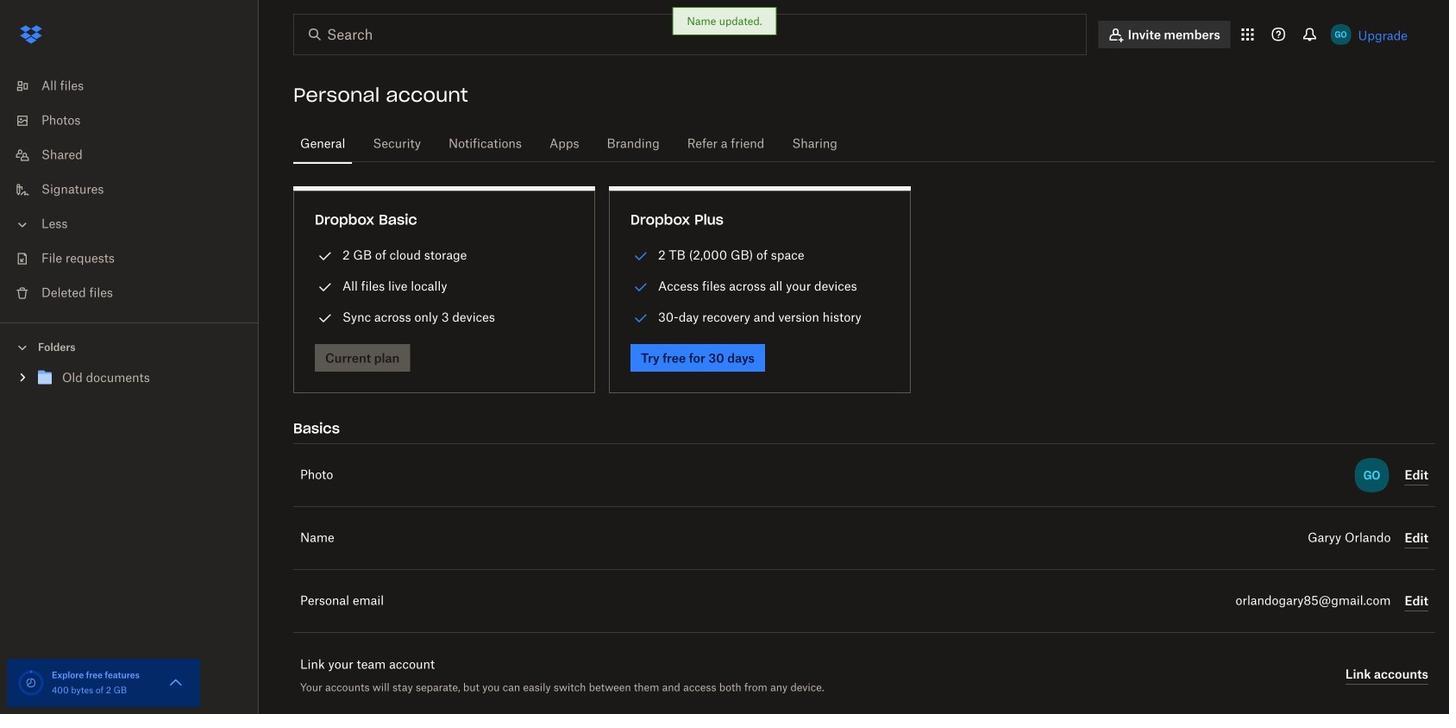 Task type: locate. For each thing, give the bounding box(es) containing it.
1 vertical spatial recommended image
[[631, 277, 652, 298]]

less image
[[14, 216, 31, 233]]

2 vertical spatial recommended image
[[631, 308, 652, 329]]

list
[[0, 59, 259, 323]]

tab list
[[293, 121, 1436, 165]]

0 vertical spatial recommended image
[[631, 246, 652, 267]]

1 recommended image from the top
[[631, 246, 652, 267]]

quota usage image
[[17, 670, 45, 697]]

recommended image
[[631, 246, 652, 267], [631, 277, 652, 298], [631, 308, 652, 329]]

dropbox image
[[14, 17, 48, 52]]

quota usage progress bar
[[17, 670, 45, 697]]



Task type: describe. For each thing, give the bounding box(es) containing it.
2 recommended image from the top
[[631, 277, 652, 298]]

Search text field
[[327, 24, 1051, 45]]

3 recommended image from the top
[[631, 308, 652, 329]]



Task type: vqa. For each thing, say whether or not it's contained in the screenshot.
install desktop app button
no



